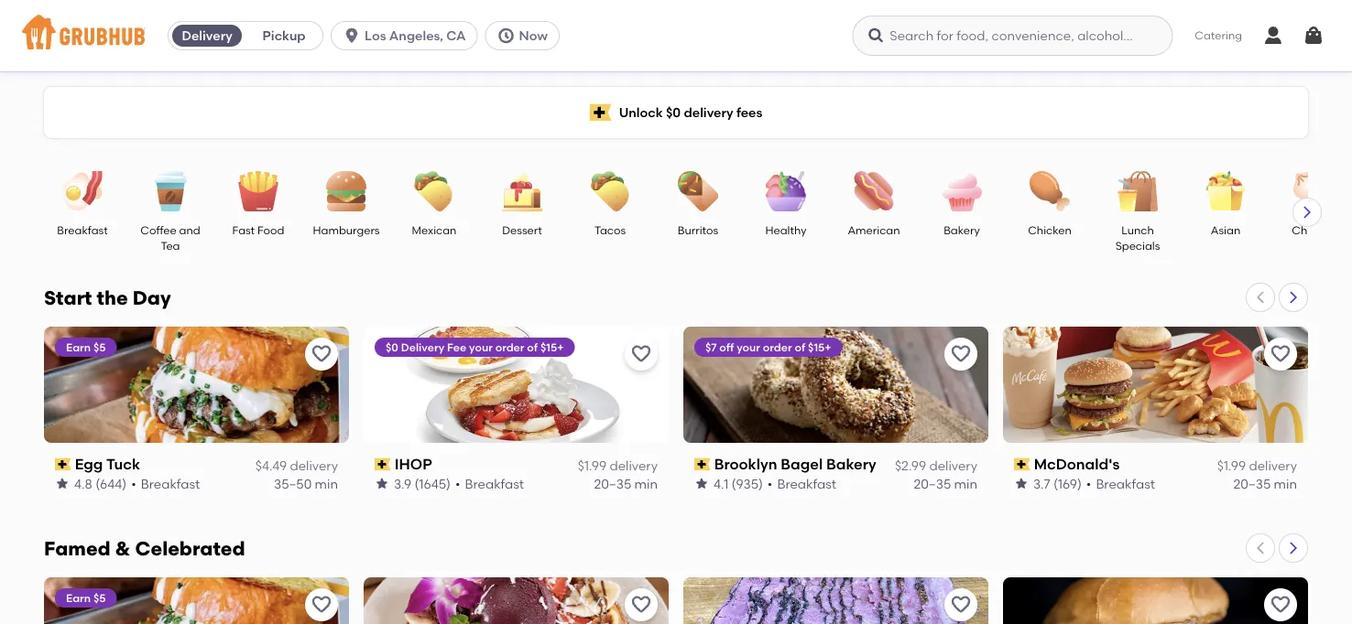 Task type: locate. For each thing, give the bounding box(es) containing it.
mcdonald's logo image
[[1003, 327, 1308, 443]]

catering button
[[1182, 15, 1255, 57]]

your
[[469, 341, 493, 354], [737, 341, 760, 354]]

ihop
[[395, 456, 432, 474]]

min for egg tuck
[[315, 476, 338, 492]]

delivery left pickup
[[182, 28, 232, 44]]

earn
[[66, 341, 91, 354], [66, 592, 91, 605]]

0 vertical spatial earn
[[66, 341, 91, 354]]

3 min from the left
[[954, 476, 978, 492]]

min
[[315, 476, 338, 492], [635, 476, 658, 492], [954, 476, 978, 492], [1274, 476, 1297, 492]]

subscription pass image
[[55, 458, 71, 471], [694, 458, 711, 471], [1014, 458, 1030, 471]]

0 horizontal spatial of
[[527, 341, 538, 354]]

caret right icon image for celebrated
[[1286, 541, 1301, 556]]

(1645)
[[415, 476, 451, 492]]

0 horizontal spatial delivery
[[182, 28, 232, 44]]

delivery left fee
[[401, 341, 444, 354]]

$2.99
[[895, 458, 926, 473]]

save this restaurant image for langer's logo
[[950, 594, 972, 616]]

earn $5 down 'start'
[[66, 341, 106, 354]]

angeles,
[[389, 28, 443, 44]]

$5
[[93, 341, 106, 354], [93, 592, 106, 605]]

1 vertical spatial $0
[[386, 341, 398, 354]]

lunch specials image
[[1106, 171, 1170, 212]]

$0
[[666, 105, 681, 120], [386, 341, 398, 354]]

2 vertical spatial caret right icon image
[[1286, 541, 1301, 556]]

$1.99 delivery
[[578, 458, 658, 473], [1217, 458, 1297, 473]]

order right fee
[[495, 341, 524, 354]]

1 • breakfast from the left
[[131, 476, 200, 492]]

• down tuck
[[131, 476, 136, 492]]

lunch
[[1122, 224, 1154, 237]]

4 • from the left
[[1086, 476, 1091, 492]]

earn $5 for 1st the egg tuck logo from the bottom of the page
[[66, 592, 106, 605]]

bakery right bagel at the bottom of the page
[[826, 456, 876, 474]]

2 save this restaurant image from the left
[[950, 594, 972, 616]]

2 20–35 min from the left
[[914, 476, 978, 492]]

1 vertical spatial earn
[[66, 592, 91, 605]]

1 vertical spatial delivery
[[401, 341, 444, 354]]

0 vertical spatial egg tuck logo image
[[44, 327, 349, 443]]

chinese
[[1292, 224, 1335, 237]]

• right (1645)
[[455, 476, 460, 492]]

egg tuck logo image
[[44, 327, 349, 443], [44, 578, 349, 625]]

1 $5 from the top
[[93, 341, 106, 354]]

1 caret left icon image from the top
[[1253, 290, 1268, 305]]

burritos
[[678, 224, 718, 237]]

1 $1.99 delivery from the left
[[578, 458, 658, 473]]

$1.99 delivery for mcdonald's
[[1217, 458, 1297, 473]]

• breakfast for mcdonald's
[[1086, 476, 1155, 492]]

brooklyn bagel bakery
[[714, 456, 876, 474]]

1 horizontal spatial 20–35
[[914, 476, 951, 492]]

star icon image left 4.1 at the right of page
[[694, 477, 709, 492]]

earn $5 for first the egg tuck logo from the top
[[66, 341, 106, 354]]

healthy image
[[754, 171, 818, 212]]

0 horizontal spatial svg image
[[343, 27, 361, 45]]

1 vertical spatial $5
[[93, 592, 106, 605]]

delivery for ihop
[[610, 458, 658, 473]]

earn down 'start'
[[66, 341, 91, 354]]

breakfast for brooklyn bagel bakery
[[777, 476, 836, 492]]

• right (169) at the bottom
[[1086, 476, 1091, 492]]

0 horizontal spatial 20–35 min
[[594, 476, 658, 492]]

ca
[[446, 28, 466, 44]]

svg image left los on the left of page
[[343, 27, 361, 45]]

fees
[[736, 105, 763, 120]]

caret right icon image for day
[[1286, 290, 1301, 305]]

order right off
[[763, 341, 792, 354]]

los
[[365, 28, 386, 44]]

star icon image for mcdonald's
[[1014, 477, 1029, 492]]

1 vertical spatial caret right icon image
[[1286, 290, 1301, 305]]

subscription pass image for brooklyn
[[694, 458, 711, 471]]

2 • breakfast from the left
[[455, 476, 524, 492]]

0 vertical spatial delivery
[[182, 28, 232, 44]]

0 horizontal spatial order
[[495, 341, 524, 354]]

chicken
[[1028, 224, 1072, 237]]

2 $1.99 from the left
[[1217, 458, 1246, 473]]

1 horizontal spatial delivery
[[401, 341, 444, 354]]

1 20–35 from the left
[[594, 476, 631, 492]]

start the day
[[44, 287, 171, 310]]

save this restaurant image
[[630, 594, 652, 616], [950, 594, 972, 616]]

save this restaurant button
[[305, 338, 338, 371], [625, 338, 658, 371], [945, 338, 978, 371], [1264, 338, 1297, 371], [305, 589, 338, 622], [625, 589, 658, 622], [945, 589, 978, 622], [1264, 589, 1297, 622]]

min for mcdonald's
[[1274, 476, 1297, 492]]

now
[[519, 28, 548, 44]]

1 horizontal spatial $15+
[[808, 341, 831, 354]]

2 min from the left
[[635, 476, 658, 492]]

bakery down the bakery image
[[944, 224, 980, 237]]

2 egg tuck logo image from the top
[[44, 578, 349, 625]]

star icon image left 3.7 at the bottom right of page
[[1014, 477, 1029, 492]]

1 vertical spatial caret left icon image
[[1253, 541, 1268, 556]]

1 • from the left
[[131, 476, 136, 492]]

tuck
[[106, 456, 140, 474]]

• breakfast down tuck
[[131, 476, 200, 492]]

1 horizontal spatial 20–35 min
[[914, 476, 978, 492]]

2 horizontal spatial 20–35
[[1234, 476, 1271, 492]]

1 horizontal spatial svg image
[[497, 27, 515, 45]]

20–35 min
[[594, 476, 658, 492], [914, 476, 978, 492], [1234, 476, 1297, 492]]

• breakfast down "mcdonald's"
[[1086, 476, 1155, 492]]

bakery
[[944, 224, 980, 237], [826, 456, 876, 474]]

subscription pass image left brooklyn
[[694, 458, 711, 471]]

dessert image
[[490, 171, 554, 212]]

delivery button
[[169, 21, 246, 50]]

2 earn $5 from the top
[[66, 592, 106, 605]]

svg image inside los angeles, ca button
[[343, 27, 361, 45]]

1 horizontal spatial your
[[737, 341, 760, 354]]

breakfast down "mcdonald's"
[[1096, 476, 1155, 492]]

2 your from the left
[[737, 341, 760, 354]]

svg image for los angeles, ca
[[343, 27, 361, 45]]

1 horizontal spatial $1.99 delivery
[[1217, 458, 1297, 473]]

delivery
[[182, 28, 232, 44], [401, 341, 444, 354]]

caret right icon image
[[1300, 205, 1315, 220], [1286, 290, 1301, 305], [1286, 541, 1301, 556]]

$4.49
[[255, 458, 287, 473]]

0 horizontal spatial $1.99
[[578, 458, 607, 473]]

4 min from the left
[[1274, 476, 1297, 492]]

4 star icon image from the left
[[1014, 477, 1029, 492]]

0 vertical spatial caret left icon image
[[1253, 290, 1268, 305]]

• right (935) in the bottom right of the page
[[768, 476, 773, 492]]

0 horizontal spatial $1.99 delivery
[[578, 458, 658, 473]]

$0 left fee
[[386, 341, 398, 354]]

subscription pass image left "mcdonald's"
[[1014, 458, 1030, 471]]

1 egg tuck logo image from the top
[[44, 327, 349, 443]]

0 horizontal spatial save this restaurant image
[[630, 594, 652, 616]]

asian image
[[1194, 171, 1258, 212]]

1 vertical spatial egg tuck logo image
[[44, 578, 349, 625]]

0 horizontal spatial $15+
[[540, 341, 564, 354]]

american
[[848, 224, 900, 237]]

of
[[527, 341, 538, 354], [795, 341, 805, 354]]

breakfast right (1645)
[[465, 476, 524, 492]]

0 horizontal spatial subscription pass image
[[55, 458, 71, 471]]

$5 down start the day
[[93, 341, 106, 354]]

caret left icon image
[[1253, 290, 1268, 305], [1253, 541, 1268, 556]]

svg image inside 'now' button
[[497, 27, 515, 45]]

delivery for brooklyn bagel bakery
[[929, 458, 978, 473]]

20–35 min for ihop
[[594, 476, 658, 492]]

2 caret left icon image from the top
[[1253, 541, 1268, 556]]

tacos image
[[578, 171, 642, 212]]

2 earn from the top
[[66, 592, 91, 605]]

1 horizontal spatial $1.99
[[1217, 458, 1246, 473]]

1 svg image from the left
[[343, 27, 361, 45]]

svg image
[[1262, 25, 1284, 47], [1303, 25, 1325, 47], [867, 27, 885, 45]]

1 earn $5 from the top
[[66, 341, 106, 354]]

bakery image
[[930, 171, 994, 212]]

1 your from the left
[[469, 341, 493, 354]]

0 vertical spatial $0
[[666, 105, 681, 120]]

4.8
[[74, 476, 92, 492]]

3 • breakfast from the left
[[768, 476, 836, 492]]

•
[[131, 476, 136, 492], [455, 476, 460, 492], [768, 476, 773, 492], [1086, 476, 1091, 492]]

2 svg image from the left
[[497, 27, 515, 45]]

0 horizontal spatial 20–35
[[594, 476, 631, 492]]

$0 right unlock
[[666, 105, 681, 120]]

healthy
[[765, 224, 807, 237]]

earn $5 down famed at the left bottom of the page
[[66, 592, 106, 605]]

famed
[[44, 538, 111, 561]]

urth caffe downtown logo image
[[364, 578, 669, 625]]

of right fee
[[527, 341, 538, 354]]

of right off
[[795, 341, 805, 354]]

2 horizontal spatial svg image
[[1303, 25, 1325, 47]]

• breakfast
[[131, 476, 200, 492], [455, 476, 524, 492], [768, 476, 836, 492], [1086, 476, 1155, 492]]

2 order from the left
[[763, 341, 792, 354]]

1 min from the left
[[315, 476, 338, 492]]

breakfast for mcdonald's
[[1096, 476, 1155, 492]]

1 horizontal spatial subscription pass image
[[694, 458, 711, 471]]

tea
[[161, 239, 180, 253]]

unlock $0 delivery fees
[[619, 105, 763, 120]]

2 horizontal spatial subscription pass image
[[1014, 458, 1030, 471]]

35–50
[[274, 476, 312, 492]]

1 horizontal spatial bakery
[[944, 224, 980, 237]]

1 vertical spatial earn $5
[[66, 592, 106, 605]]

svg image left now
[[497, 27, 515, 45]]

1 save this restaurant image from the left
[[630, 594, 652, 616]]

$4.49 delivery
[[255, 458, 338, 473]]

fast food
[[232, 224, 284, 237]]

3.9 (1645)
[[394, 476, 451, 492]]

subscription pass image left the egg
[[55, 458, 71, 471]]

2 $5 from the top
[[93, 592, 106, 605]]

2 star icon image from the left
[[375, 477, 389, 492]]

1 star icon image from the left
[[55, 477, 70, 492]]

2 20–35 from the left
[[914, 476, 951, 492]]

1 20–35 min from the left
[[594, 476, 658, 492]]

specials
[[1115, 239, 1160, 253]]

4.1 (935)
[[714, 476, 763, 492]]

min for brooklyn bagel bakery
[[954, 476, 978, 492]]

2 • from the left
[[455, 476, 460, 492]]

1 horizontal spatial of
[[795, 341, 805, 354]]

your right fee
[[469, 341, 493, 354]]

• breakfast for brooklyn bagel bakery
[[768, 476, 836, 492]]

langer's logo image
[[683, 578, 988, 625]]

0 horizontal spatial your
[[469, 341, 493, 354]]

and
[[179, 224, 200, 237]]

$1.99
[[578, 458, 607, 473], [1217, 458, 1246, 473]]

3.9
[[394, 476, 411, 492]]

your right off
[[737, 341, 760, 354]]

earn $5
[[66, 341, 106, 354], [66, 592, 106, 605]]

off
[[719, 341, 734, 354]]

breakfast down bagel at the bottom of the page
[[777, 476, 836, 492]]

catering
[[1195, 29, 1242, 42]]

1 subscription pass image from the left
[[55, 458, 71, 471]]

1 $1.99 from the left
[[578, 458, 607, 473]]

1 horizontal spatial order
[[763, 341, 792, 354]]

• breakfast for ihop
[[455, 476, 524, 492]]

save this restaurant image
[[311, 344, 333, 366], [630, 344, 652, 366], [950, 344, 972, 366], [1270, 344, 1292, 366], [311, 594, 333, 616], [1270, 594, 1292, 616]]

svg image
[[343, 27, 361, 45], [497, 27, 515, 45]]

star icon image for egg tuck
[[55, 477, 70, 492]]

star icon image for brooklyn bagel bakery
[[694, 477, 709, 492]]

$15+
[[540, 341, 564, 354], [808, 341, 831, 354]]

• for brooklyn bagel bakery
[[768, 476, 773, 492]]

subscription pass image
[[375, 458, 391, 471]]

hamburgers
[[313, 224, 380, 237]]

star icon image
[[55, 477, 70, 492], [375, 477, 389, 492], [694, 477, 709, 492], [1014, 477, 1029, 492]]

order
[[495, 341, 524, 354], [763, 341, 792, 354]]

2 $15+ from the left
[[808, 341, 831, 354]]

breakfast
[[57, 224, 108, 237], [141, 476, 200, 492], [465, 476, 524, 492], [777, 476, 836, 492], [1096, 476, 1155, 492]]

0 vertical spatial $5
[[93, 341, 106, 354]]

4 • breakfast from the left
[[1086, 476, 1155, 492]]

now button
[[485, 21, 567, 50]]

• breakfast right (1645)
[[455, 476, 524, 492]]

0 vertical spatial earn $5
[[66, 341, 106, 354]]

3 star icon image from the left
[[694, 477, 709, 492]]

2 $1.99 delivery from the left
[[1217, 458, 1297, 473]]

• breakfast down bagel at the bottom of the page
[[768, 476, 836, 492]]

3 • from the left
[[768, 476, 773, 492]]

20–35
[[594, 476, 631, 492], [914, 476, 951, 492], [1234, 476, 1271, 492]]

breakfast for egg tuck
[[141, 476, 200, 492]]

0 vertical spatial bakery
[[944, 224, 980, 237]]

delivery
[[684, 105, 733, 120], [290, 458, 338, 473], [610, 458, 658, 473], [929, 458, 978, 473], [1249, 458, 1297, 473]]

star icon image down subscription pass icon
[[375, 477, 389, 492]]

1 horizontal spatial save this restaurant image
[[950, 594, 972, 616]]

breakfast right (644)
[[141, 476, 200, 492]]

1 order from the left
[[495, 341, 524, 354]]

2 subscription pass image from the left
[[694, 458, 711, 471]]

3 20–35 from the left
[[1234, 476, 1271, 492]]

famed & celebrated
[[44, 538, 245, 561]]

3 20–35 min from the left
[[1234, 476, 1297, 492]]

egg tuck
[[75, 456, 140, 474]]

2 horizontal spatial 20–35 min
[[1234, 476, 1297, 492]]

earn down famed at the left bottom of the page
[[66, 592, 91, 605]]

0 horizontal spatial bakery
[[826, 456, 876, 474]]

$2.99 delivery
[[895, 458, 978, 473]]

star icon image left 4.8
[[55, 477, 70, 492]]

$5 down famed at the left bottom of the page
[[93, 592, 106, 605]]

food
[[257, 224, 284, 237]]



Task type: describe. For each thing, give the bounding box(es) containing it.
day
[[133, 287, 171, 310]]

the
[[97, 287, 128, 310]]

los angeles, ca
[[365, 28, 466, 44]]

mexican image
[[402, 171, 466, 212]]

svg image for now
[[497, 27, 515, 45]]

(644)
[[95, 476, 127, 492]]

dessert
[[502, 224, 542, 237]]

delivery inside delivery button
[[182, 28, 232, 44]]

start
[[44, 287, 92, 310]]

Search for food, convenience, alcohol... search field
[[852, 16, 1173, 56]]

0 horizontal spatial svg image
[[867, 27, 885, 45]]

$1.99 for ihop
[[578, 458, 607, 473]]

pickup
[[263, 28, 306, 44]]

1 horizontal spatial svg image
[[1262, 25, 1284, 47]]

caret left icon image for famed & celebrated
[[1253, 541, 1268, 556]]

20–35 for brooklyn bagel bakery
[[914, 476, 951, 492]]

1 earn from the top
[[66, 341, 91, 354]]

$7 off your order of $15+
[[705, 341, 831, 354]]

20–35 min for mcdonald's
[[1234, 476, 1297, 492]]

fast
[[232, 224, 255, 237]]

35–50 min
[[274, 476, 338, 492]]

star icon image for ihop
[[375, 477, 389, 492]]

1 horizontal spatial $0
[[666, 105, 681, 120]]

main navigation navigation
[[0, 0, 1352, 71]]

chicken image
[[1018, 171, 1082, 212]]

1 $15+ from the left
[[540, 341, 564, 354]]

20–35 for ihop
[[594, 476, 631, 492]]

tacos
[[594, 224, 626, 237]]

(169)
[[1053, 476, 1082, 492]]

$1.99 delivery for ihop
[[578, 458, 658, 473]]

$0 delivery fee your order of $15+
[[386, 341, 564, 354]]

$7
[[705, 341, 717, 354]]

coffee
[[140, 224, 177, 237]]

20–35 min for brooklyn bagel bakery
[[914, 476, 978, 492]]

bagel
[[781, 456, 823, 474]]

grubhub plus flag logo image
[[590, 104, 612, 121]]

4.8 (644)
[[74, 476, 127, 492]]

$1.99 for mcdonald's
[[1217, 458, 1246, 473]]

delivery for mcdonald's
[[1249, 458, 1297, 473]]

los angeles, ca button
[[331, 21, 485, 50]]

subscription pass image for egg
[[55, 458, 71, 471]]

caret left icon image for start the day
[[1253, 290, 1268, 305]]

delivery for egg tuck
[[290, 458, 338, 473]]

hamburgers image
[[314, 171, 378, 212]]

breakfast image
[[50, 171, 115, 212]]

min for ihop
[[635, 476, 658, 492]]

breakfast down breakfast image at the top of the page
[[57, 224, 108, 237]]

0 horizontal spatial $0
[[386, 341, 398, 354]]

burritos image
[[666, 171, 730, 212]]

• breakfast for egg tuck
[[131, 476, 200, 492]]

(935)
[[732, 476, 763, 492]]

4.1
[[714, 476, 728, 492]]

breakfast for ihop
[[465, 476, 524, 492]]

egg
[[75, 456, 103, 474]]

0 vertical spatial caret right icon image
[[1300, 205, 1315, 220]]

brooklyn
[[714, 456, 777, 474]]

asian
[[1211, 224, 1241, 237]]

save this restaurant image for urth caffe downtown logo
[[630, 594, 652, 616]]

• for ihop
[[455, 476, 460, 492]]

fee
[[447, 341, 466, 354]]

20–35 for mcdonald's
[[1234, 476, 1271, 492]]

mexican
[[412, 224, 457, 237]]

celebrated
[[135, 538, 245, 561]]

mcdonald's
[[1034, 456, 1120, 474]]

3 subscription pass image from the left
[[1014, 458, 1030, 471]]

3.7
[[1033, 476, 1050, 492]]

2 of from the left
[[795, 341, 805, 354]]

fast food image
[[226, 171, 290, 212]]

ihop logo image
[[364, 327, 669, 443]]

pickup button
[[246, 21, 323, 50]]

• for egg tuck
[[131, 476, 136, 492]]

american image
[[842, 171, 906, 212]]

coffee and tea image
[[138, 171, 202, 212]]

• for mcdonald's
[[1086, 476, 1091, 492]]

brooklyn bagel bakery logo image
[[683, 327, 988, 443]]

lunch specials
[[1115, 224, 1160, 253]]

&
[[115, 538, 130, 561]]

coffee and tea
[[140, 224, 200, 253]]

1 vertical spatial bakery
[[826, 456, 876, 474]]

3.7 (169)
[[1033, 476, 1082, 492]]

wexler's deli logo image
[[1003, 578, 1308, 625]]

unlock
[[619, 105, 663, 120]]

1 of from the left
[[527, 341, 538, 354]]



Task type: vqa. For each thing, say whether or not it's contained in the screenshot.
Gluten corresponding to Gluten Free Postres
no



